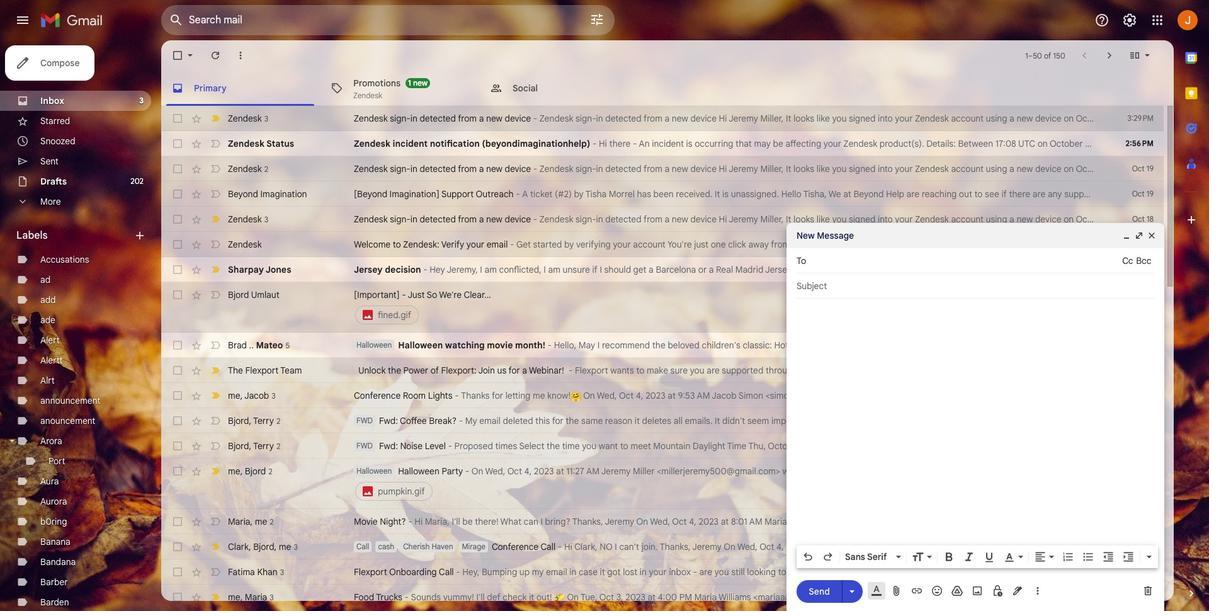 Task type: locate. For each thing, give the bounding box(es) containing it.
2 vertical spatial miller,
[[761, 214, 784, 225]]

2 18 from the top
[[1147, 239, 1154, 249]]

row containing fatima khan
[[161, 559, 1210, 585]]

and
[[1120, 138, 1135, 149], [822, 365, 837, 376], [1042, 365, 1057, 376], [924, 566, 939, 578]]

miller down meet
[[633, 466, 655, 477]]

2 vertical spatial looks
[[794, 214, 815, 225]]

barden link
[[40, 597, 69, 608]]

Message Body text field
[[797, 305, 1155, 542]]

1 vertical spatial of
[[431, 365, 439, 376]]

2 vertical spatial 4
[[1150, 567, 1154, 576]]

3 inside the labels 'navigation'
[[139, 96, 144, 105]]

to right want
[[620, 440, 629, 452]]

noise
[[400, 440, 423, 452]]

sharpay
[[228, 264, 264, 275], [924, 264, 957, 275]]

jeremy, up we're
[[447, 264, 478, 275]]

1 vertical spatial miller
[[633, 466, 655, 477]]

cell up us
[[1119, 339, 1164, 352]]

1 bjord , terry 2 from the top
[[228, 415, 281, 426]]

, for 14th row
[[240, 465, 243, 477]]

1 vertical spatial we
[[861, 466, 874, 477]]

oct 19
[[1133, 164, 1154, 173], [1133, 189, 1154, 198]]

using for 19,
[[986, 163, 1008, 175]]

1 vertical spatial 4
[[1150, 542, 1154, 551]]

account for get started by verifying your account you're just one click away from a brand new zendesk. verify your account your new account is beyondimaginationhelp.zendesk.com see
[[1000, 239, 1033, 250]]

1 oct 19 from the top
[[1133, 164, 1154, 173]]

wed, up –
[[829, 415, 849, 427]]

am right "8:01"
[[750, 516, 763, 527]]

jeremy up that
[[729, 113, 758, 124]]

using for 18,
[[986, 214, 1008, 225]]

williams down still
[[719, 592, 751, 603]]

barden
[[40, 597, 69, 608]]

0 vertical spatial signed
[[849, 113, 876, 124]]

oct 19 for october
[[1133, 164, 1154, 173]]

0 horizontal spatial just
[[408, 289, 425, 301]]

call left hey,
[[439, 566, 454, 578]]

fwd: left coffee
[[379, 415, 398, 427]]

i'll
[[452, 516, 460, 527], [477, 592, 485, 603]]

halloween halloween party - on wed, oct 4, 2023 at 11:27 am jeremy miller <millerjeremy500@gmail.com> wrote: hi everyone, we will be having an office halloween party on 10/31. please submit your costume ideas
[[357, 466, 1210, 477]]

0 vertical spatial zendesk 3
[[228, 112, 268, 124]]

2 signed from the top
[[849, 163, 876, 175]]

looks for zendesk sign-in detected from a new device hi jeremy miller, it looks like you signed into your zendesk account using a new device on october 19, 2023 at 13:50:
[[794, 163, 815, 175]]

1 horizontal spatial williams
[[789, 516, 822, 527]]

, up the clark , bjord , me 3
[[250, 516, 253, 527]]

1 oct 4 from the top
[[1135, 542, 1154, 551]]

2 horizontal spatial flexport
[[575, 365, 608, 376]]

1 horizontal spatial has
[[1119, 440, 1133, 452]]

fwd for fwd: noise level
[[357, 441, 373, 450]]

3 using from the top
[[986, 214, 1008, 225]]

row
[[161, 106, 1182, 131], [161, 131, 1210, 156], [161, 156, 1180, 181], [161, 181, 1164, 207], [161, 207, 1179, 232], [161, 232, 1210, 257], [161, 257, 1164, 282], [161, 282, 1164, 333], [161, 333, 1210, 358], [161, 358, 1210, 383], [161, 383, 1210, 408], [161, 408, 1208, 433], [161, 433, 1210, 459], [161, 459, 1210, 509], [161, 509, 1176, 534], [161, 534, 1210, 559], [161, 559, 1210, 585], [161, 585, 1181, 610]]

1 vertical spatial terry
[[253, 440, 274, 451]]

initiates
[[1099, 188, 1130, 200]]

0 vertical spatial pm
[[1068, 390, 1080, 401]]

0 horizontal spatial with
[[871, 365, 888, 376]]

main content containing promotions
[[161, 40, 1210, 611]]

terry for fwd: coffee break?
[[253, 415, 274, 426]]

0 horizontal spatial pm
[[680, 592, 692, 603]]

we've
[[1185, 415, 1208, 427]]

2023 right the "2,"
[[1015, 390, 1035, 401]]

more image
[[234, 49, 247, 62]]

hi up occurring
[[719, 113, 727, 124]]

1 signed from the top
[[849, 113, 876, 124]]

3 looks from the top
[[794, 214, 815, 225]]

hello
[[782, 188, 802, 200]]

2 row from the top
[[161, 131, 1210, 156]]

1 vertical spatial if
[[592, 264, 598, 275]]

october
[[1076, 113, 1110, 124], [1050, 138, 1083, 149], [1076, 163, 1110, 175], [1076, 214, 1110, 225], [768, 440, 801, 452]]

umlaut up offerings
[[1004, 340, 1032, 351]]

, for row containing clark
[[249, 541, 251, 552]]

oct 4 for 3
[[1135, 567, 1154, 576]]

bold ‪(⌘b)‬ image
[[943, 551, 956, 563]]

2 utc from the left
[[1159, 138, 1176, 149]]

None text field
[[812, 249, 1123, 272]]

tab list right the 6 on the right of the page
[[1174, 40, 1210, 566]]

1 horizontal spatial sharpay
[[924, 264, 957, 275]]

cell for eighth row from the bottom
[[1119, 389, 1164, 402]]

cell containing halloween party
[[354, 465, 1210, 503]]

0 horizontal spatial 5
[[286, 341, 290, 350]]

1 into from the top
[[878, 113, 893, 124]]

2 am from the left
[[548, 264, 561, 275]]

3 inside the clark , bjord , me 3
[[294, 542, 298, 552]]

0 vertical spatial email
[[487, 239, 508, 250]]

october for 20,
[[1076, 113, 1110, 124]]

1 vertical spatial hey
[[975, 516, 990, 527]]

2 looks from the top
[[794, 163, 815, 175]]

0 horizontal spatial i'll
[[452, 516, 460, 527]]

2 19 from the top
[[1147, 189, 1154, 198]]

cherish haven
[[403, 542, 453, 551]]

cell for 14th row
[[1119, 465, 1164, 478]]

2 oct 4 from the top
[[1135, 567, 1154, 576]]

2 zendesk 3 from the top
[[228, 213, 268, 225]]

9:53
[[678, 390, 695, 401]]

account for zendesk sign-in detected from a new device hi jeremy miller, it looks like you signed into your zendesk account using a new device on october 19, 2023 at 13:50:
[[952, 163, 984, 175]]

1 horizontal spatial verify
[[882, 239, 905, 250]]

there!
[[475, 516, 499, 527]]

1 horizontal spatial hey
[[904, 592, 920, 603]]

row up join.
[[161, 509, 1176, 534]]

new
[[413, 78, 428, 87], [486, 113, 503, 124], [672, 113, 688, 124], [1017, 113, 1033, 124], [486, 163, 503, 175], [672, 163, 688, 175], [1017, 163, 1033, 175], [486, 214, 503, 225], [672, 214, 688, 225], [1017, 214, 1033, 225], [825, 239, 842, 250], [982, 239, 998, 250], [985, 365, 1002, 376]]

clark
[[228, 541, 249, 552]]

b
[[1206, 365, 1210, 376]]

halloween
[[398, 340, 443, 351], [357, 340, 392, 350], [398, 466, 440, 477], [969, 466, 1011, 477], [357, 466, 392, 476]]

one left click
[[711, 239, 726, 250]]

october left 18, at top right
[[1076, 214, 1110, 225]]

oct 4 for bjord
[[1135, 542, 1154, 551]]

miller, for zendesk sign-in detected from a new device hi jeremy miller, it looks like you signed into your zendesk account using a new device on october 19, 2023 at 13:50:
[[761, 163, 784, 175]]

it for zendesk sign-in detected from a new device hi jeremy miller, it looks like you signed into your zendesk account using a new device on october 19, 2023 at 13:50:
[[786, 163, 792, 175]]

time
[[728, 440, 747, 452]]

row containing zendesk status
[[161, 131, 1210, 156]]

<sicritbjordd@gmail.com> up features!
[[1034, 340, 1138, 351]]

using for 20,
[[986, 113, 1008, 124]]

the left same
[[566, 415, 579, 427]]

aug
[[988, 390, 1004, 401]]

pm right 4:00
[[680, 592, 692, 603]]

1 incident from the left
[[393, 138, 428, 149]]

2 bjord , terry 2 from the top
[[228, 440, 281, 451]]

sans serif option
[[843, 551, 894, 563]]

0 vertical spatial fwd:
[[379, 415, 398, 427]]

one right which
[[822, 264, 837, 275]]

3 into from the top
[[878, 214, 893, 225]]

11 row from the top
[[161, 383, 1210, 408]]

1 vertical spatial into
[[878, 163, 893, 175]]

3 signed from the top
[[849, 214, 876, 225]]

2 using from the top
[[986, 163, 1008, 175]]

i left should
[[600, 264, 602, 275]]

0 horizontal spatial verify
[[441, 239, 464, 250]]

arora
[[40, 435, 62, 447]]

on right 🤗 image
[[583, 390, 595, 401]]

, down fatima
[[240, 591, 243, 603]]

umlaut down sharpay jones
[[251, 289, 280, 301]]

fwd inside fwd fwd: coffee break? - my email deleted this for the same reason it deletes all emails. it didn't seem important. on wed, oct 4, 2023 at 8:26 am bjord umlaut <sicritbjordd@gmail.com> wrote: seems to me we've
[[357, 416, 373, 425]]

10 row from the top
[[161, 358, 1210, 383]]

1 vertical spatial conference
[[492, 541, 539, 553]]

0 vertical spatial of
[[1045, 51, 1052, 60]]

1 oct 18 from the top
[[1133, 214, 1154, 224]]

main content
[[161, 40, 1210, 611]]

1 using from the top
[[986, 113, 1008, 124]]

search mail image
[[165, 9, 188, 31]]

5 right mateo
[[286, 341, 290, 350]]

2 for 14th row
[[269, 467, 273, 476]]

support image
[[1095, 13, 1110, 28]]

banana
[[40, 536, 70, 547]]

just
[[408, 289, 425, 301], [1033, 516, 1050, 527]]

5 left 9am
[[804, 440, 809, 452]]

more formatting options image
[[1143, 551, 1156, 563]]

tue,
[[581, 592, 598, 603]]

if
[[998, 566, 1003, 578]]

taco
[[1113, 592, 1133, 603]]

an
[[932, 466, 942, 477]]

1 terry from the top
[[253, 415, 274, 426]]

1 vertical spatial looks
[[794, 163, 815, 175]]

on left octo at the right top
[[1178, 138, 1188, 149]]

me , bjord 2
[[228, 465, 273, 477]]

row up 4:00
[[161, 559, 1210, 585]]

refresh image
[[209, 49, 222, 62]]

None search field
[[161, 5, 615, 35]]

tab list
[[1174, 40, 1210, 566], [161, 71, 1174, 106]]

0 horizontal spatial jeremy,
[[447, 264, 478, 275]]

on wed, oct 4, 2023 at 9:53 am jacob simon <simonjacob477@gmail.com> wrote: yes, i did. on wed, aug 2, 2023 at 8:30 pm jeremy miller <millerjeremy500@
[[581, 390, 1210, 401]]

None checkbox
[[171, 112, 184, 125], [171, 238, 184, 251], [171, 289, 184, 301], [171, 339, 184, 352], [171, 415, 184, 427], [171, 440, 184, 452], [171, 465, 184, 478], [171, 515, 184, 528], [171, 566, 184, 578], [171, 112, 184, 125], [171, 238, 184, 251], [171, 289, 184, 301], [171, 339, 184, 352], [171, 415, 184, 427], [171, 440, 184, 452], [171, 465, 184, 478], [171, 515, 184, 528], [171, 566, 184, 578]]

beloved
[[668, 340, 700, 351]]

born
[[1136, 541, 1155, 553]]

insert link ‪(⌘k)‬ image
[[911, 585, 924, 597]]

to link
[[797, 255, 806, 266]]

1 vertical spatial zendesk 3
[[228, 213, 268, 225]]

oct 18 up 'pop out' image
[[1133, 214, 1154, 224]]

2 oct 18 from the top
[[1133, 239, 1154, 249]]

alertt link
[[40, 355, 63, 366]]

1 horizontal spatial if
[[1002, 188, 1007, 200]]

1 new
[[408, 78, 428, 87]]

1 miller, from the top
[[761, 113, 784, 124]]

1 horizontal spatial i'll
[[477, 592, 485, 603]]

0 vertical spatial 18
[[1147, 214, 1154, 224]]

alertt
[[40, 355, 63, 366]]

None checkbox
[[171, 49, 184, 62], [171, 137, 184, 150], [171, 163, 184, 175], [171, 188, 184, 200], [171, 213, 184, 226], [171, 263, 184, 276], [171, 364, 184, 377], [171, 389, 184, 402], [171, 541, 184, 553], [171, 591, 184, 604], [171, 49, 184, 62], [171, 137, 184, 150], [171, 163, 184, 175], [171, 188, 184, 200], [171, 213, 184, 226], [171, 263, 184, 276], [171, 364, 184, 377], [171, 389, 184, 402], [171, 541, 184, 553], [171, 591, 184, 604]]

2 fwd: from the top
[[379, 440, 398, 452]]

may
[[754, 138, 771, 149]]

maria , me 2
[[228, 516, 274, 527]]

jersey,
[[765, 264, 794, 275]]

barber link
[[40, 576, 68, 588]]

undo ‪(⌘z)‬ image
[[802, 551, 815, 563]]

1 am from the left
[[485, 264, 497, 275]]

2 vertical spatial signed
[[849, 214, 876, 225]]

like for zendesk sign-in detected from a new device hi jeremy miller, it looks like you signed into your zendesk account using a new device on october 18, 2023 at 14:23:
[[817, 214, 830, 225]]

1 vertical spatial just
[[1033, 516, 1050, 527]]

thoughts
[[1167, 340, 1205, 351]]

signed for 20,
[[849, 113, 876, 124]]

2 inside me , bjord 2
[[269, 467, 273, 476]]

17 row from the top
[[161, 559, 1210, 585]]

from up the support
[[458, 163, 477, 175]]

row containing the flexport team
[[161, 358, 1210, 383]]

2023 down select
[[534, 466, 554, 477]]

, for seventh row from the bottom of the page
[[249, 415, 251, 426]]

i
[[480, 264, 483, 275], [544, 264, 546, 275], [600, 264, 602, 275], [598, 340, 600, 351], [931, 390, 933, 401], [541, 516, 543, 527], [615, 541, 617, 553], [955, 592, 957, 603]]

1 vertical spatial oct 4
[[1135, 567, 1154, 576]]

0 horizontal spatial call
[[357, 542, 369, 551]]

between
[[958, 138, 994, 149]]

0 vertical spatial looks
[[794, 113, 815, 124]]

[important]
[[354, 289, 400, 301]]

social tab
[[480, 71, 639, 106]]

1 vertical spatial miller,
[[761, 163, 784, 175]]

oct 4 down more formatting options icon
[[1135, 567, 1154, 576]]

am right the 11:27
[[587, 466, 600, 477]]

ad
[[40, 274, 50, 285]]

2 looking from the left
[[1108, 566, 1137, 578]]

2 miller, from the top
[[761, 163, 784, 175]]

oct 18 up bcc on the right top of the page
[[1133, 239, 1154, 249]]

0 vertical spatial conference
[[354, 390, 401, 401]]

coffee
[[400, 415, 427, 427]]

like for zendesk sign-in detected from a new device hi jeremy miller, it looks like you signed into your zendesk account using a new device on october 20, 2023 at 15:29:
[[817, 113, 830, 124]]

oct 19 down 21:32
[[1133, 164, 1154, 173]]

zendesk 3 up zendesk status
[[228, 112, 268, 124]]

insert files using drive image
[[951, 585, 964, 597]]

2 fwd from the top
[[357, 441, 373, 450]]

4 for 3
[[1150, 567, 1154, 576]]

1 zendesk 3 from the top
[[228, 112, 268, 124]]

for left b
[[1192, 365, 1204, 376]]

children's
[[702, 340, 741, 351]]

1 inside promotions, one new message, tab
[[408, 78, 411, 87]]

i'll left def
[[477, 592, 485, 603]]

, up maria , me 2
[[240, 465, 243, 477]]

promotions, one new message, tab
[[321, 71, 479, 106]]

unassigned.
[[731, 188, 779, 200]]

1 vertical spatial signed
[[849, 163, 876, 175]]

1 horizontal spatial beyond
[[854, 188, 884, 200]]

incident left notification
[[393, 138, 428, 149]]

maria
[[228, 516, 250, 527], [765, 516, 787, 527], [245, 591, 267, 603], [695, 592, 717, 603]]

sans
[[845, 551, 866, 563]]

there left an
[[610, 138, 631, 149]]

maria down fatima khan 3
[[245, 591, 267, 603]]

bjord , terry 2 up me , bjord 2
[[228, 440, 281, 451]]

9 row from the top
[[161, 333, 1210, 358]]

1 18 from the top
[[1147, 214, 1154, 224]]

looks for zendesk sign-in detected from a new device hi jeremy miller, it looks like you signed into your zendesk account using a new device on october 18, 2023 at 14:23:
[[794, 214, 815, 225]]

1 vertical spatial email
[[480, 415, 501, 427]]

by right 'started'
[[565, 239, 574, 250]]

it for zendesk sign-in detected from a new device hi jeremy miller, it looks like you signed into your zendesk account using a new device on october 18, 2023 at 14:23:
[[786, 214, 792, 225]]

zendesk 3
[[228, 112, 268, 124], [228, 213, 268, 225]]

0 horizontal spatial 1
[[408, 78, 411, 87]]

verify right zendesk: on the top of page
[[441, 239, 464, 250]]

1 50 of 150
[[1026, 51, 1066, 60]]

row up 'you're'
[[161, 181, 1164, 207]]

looks
[[794, 113, 815, 124], [794, 163, 815, 175], [794, 214, 815, 225]]

the left beloved
[[653, 340, 666, 351]]

1 fwd: from the top
[[379, 415, 398, 427]]

1 vertical spatial 19
[[1147, 189, 1154, 198]]

october left 9,
[[1050, 138, 1083, 149]]

15 row from the top
[[161, 509, 1176, 534]]

wrote: up italic ‪(⌘i)‬ image
[[947, 516, 972, 527]]

bjord , terry 2
[[228, 415, 281, 426], [228, 440, 281, 451]]

0 vertical spatial williams
[[789, 516, 822, 527]]

pop out image
[[1135, 231, 1145, 241]]

on right party
[[472, 466, 483, 477]]

jersey decision - hey jeremy, i am conflicted, i am unsure if i should get a barcelona or a real madrid jersey, which one would you get? best, sharpay
[[354, 264, 957, 275]]

6
[[1150, 290, 1154, 299]]

cell
[[354, 289, 1101, 326], [1119, 339, 1164, 352], [1119, 364, 1164, 377], [1119, 389, 1164, 402], [1119, 440, 1164, 452], [354, 465, 1210, 503], [1119, 465, 1164, 478], [1119, 515, 1164, 528]]

1 utc from the left
[[1019, 138, 1036, 149]]

no
[[600, 541, 613, 553]]

2 vertical spatial by
[[1071, 440, 1080, 452]]

<mariaaawilliams@gmail.com> down improve
[[754, 592, 875, 603]]

you're
[[668, 239, 692, 250]]

thanks, up clark,
[[573, 516, 603, 527]]

hey right attach files 'icon'
[[904, 592, 920, 603]]

italic ‪(⌘i)‬ image
[[963, 551, 976, 563]]

2 for seventh row from the bottom of the page
[[276, 416, 281, 426]]

social
[[513, 82, 538, 94]]

1 looking from the left
[[747, 566, 776, 578]]

2 vertical spatial it
[[529, 592, 534, 603]]

advanced search options image
[[585, 7, 610, 32]]

1 row from the top
[[161, 106, 1182, 131]]

0 vertical spatial is
[[686, 138, 693, 149]]

0 vertical spatial terry
[[253, 415, 274, 426]]

wed, up join.
[[650, 516, 670, 527]]

into for 18,
[[878, 214, 893, 225]]

tab list containing promotions
[[161, 71, 1174, 106]]

<mariaaawilliams@gmail.com> up serif
[[824, 516, 945, 527]]

by right "disaster"
[[1071, 440, 1080, 452]]

signed for 19,
[[849, 163, 876, 175]]

3 inside fatima khan 3
[[280, 567, 284, 577]]

1 horizontal spatial incident
[[652, 138, 684, 149]]

1 horizontal spatial utc
[[1159, 138, 1176, 149]]

tailored
[[898, 365, 928, 376]]

in down tisha
[[596, 214, 603, 225]]

0 horizontal spatial of
[[431, 365, 439, 376]]

0 vertical spatial fwd
[[357, 416, 373, 425]]

8 row from the top
[[161, 282, 1164, 333]]

zendesk 3 for zendesk sign-in detected from a new device - zendesk sign-in detected from a new device hi jeremy miller, it looks like you signed into your zendesk account using a new device on october 18, 2023 at 14:23:
[[228, 213, 268, 225]]

into for 19,
[[878, 163, 893, 175]]

14:23:
[[1157, 214, 1179, 225]]

gmail image
[[40, 8, 109, 33]]

1 vertical spatial fwd:
[[379, 440, 398, 452]]

discard draft ‪(⌘⇧d)‬ image
[[1142, 585, 1155, 597]]

202
[[131, 176, 144, 186]]

fwd: for fwd: coffee break?
[[379, 415, 398, 427]]

oct 19 for you
[[1133, 189, 1154, 198]]

signed for 18,
[[849, 214, 876, 225]]

row containing beyond imagination
[[161, 181, 1164, 207]]

break?
[[429, 415, 457, 427]]

16 row from the top
[[161, 534, 1210, 559]]

account
[[952, 113, 984, 124], [952, 163, 984, 175], [952, 214, 984, 225], [633, 239, 666, 250], [927, 239, 960, 250], [1000, 239, 1033, 250]]

it
[[786, 113, 792, 124], [786, 163, 792, 175], [715, 188, 720, 200], [786, 214, 792, 225], [715, 415, 720, 427]]

0 horizontal spatial looking
[[747, 566, 776, 578]]

0 vertical spatial just
[[694, 239, 709, 250]]

sharpay jones
[[228, 264, 291, 275]]

oct 18 for welcome to zendesk: verify your email - get started by verifying your account you're just one click away from a brand new zendesk. verify your account your new account is beyondimaginationhelp.zendesk.com see
[[1133, 239, 1154, 249]]

new
[[797, 230, 815, 241]]

2 horizontal spatial is
[[1035, 239, 1041, 250]]

1 vertical spatial i'll
[[477, 592, 485, 603]]

2 oct 19 from the top
[[1133, 189, 1154, 198]]

seem
[[748, 415, 769, 427]]

1 horizontal spatial one
[[822, 264, 837, 275]]

0 vertical spatial one
[[711, 239, 726, 250]]

1 fwd from the top
[[357, 416, 373, 425]]

2023 up deletes
[[646, 390, 666, 401]]

0 vertical spatial 5
[[286, 341, 290, 350]]

to right out
[[975, 188, 983, 200]]

4 down more formatting options icon
[[1150, 567, 1154, 576]]

labels heading
[[16, 229, 134, 242]]

wed, up reason
[[597, 390, 617, 401]]

1 19 from the top
[[1147, 164, 1154, 173]]

found
[[1022, 566, 1046, 578]]

your left get
[[467, 239, 485, 250]]

jacob
[[244, 390, 269, 401], [712, 390, 737, 401]]

7 row from the top
[[161, 257, 1164, 282]]

1 vertical spatial with
[[1174, 440, 1191, 452]]

hey up so
[[430, 264, 445, 275]]

reason
[[605, 415, 633, 427]]

on tue, oct 3, 2023 at 4:00 pm maria williams <mariaaawilliams@gmail.com> wrote: hey jeremy, i personally love a food truck called the taco zone truck.
[[565, 592, 1181, 603]]

cell containing [important] - just so we're clear...
[[354, 289, 1101, 326]]

5
[[286, 341, 290, 350], [804, 440, 809, 452]]

for right us on the left bottom of page
[[509, 365, 520, 376]]

1 vertical spatial jeremy,
[[921, 592, 952, 603]]

0 vertical spatial oct 4
[[1135, 542, 1154, 551]]

0 vertical spatial everyone,
[[820, 466, 860, 477]]

wed, down "8:01"
[[738, 541, 758, 553]]

0 vertical spatial we
[[829, 188, 841, 200]]

cell for sixth row from the bottom of the page
[[1119, 440, 1164, 452]]

into for 20,
[[878, 113, 893, 124]]

1 vertical spatial by
[[565, 239, 574, 250]]

0 vertical spatial it
[[635, 415, 640, 427]]

1 looks from the top
[[794, 113, 815, 124]]

row up barcelona
[[161, 232, 1210, 257]]

inbox
[[669, 566, 691, 578]]

from up notification
[[458, 113, 477, 124]]

october for 19,
[[1076, 163, 1110, 175]]

row up 9:53
[[161, 358, 1210, 383]]

3 like from the top
[[817, 214, 830, 225]]

for right "invitation"
[[1165, 516, 1176, 527]]

18 for zendesk sign-in detected from a new device - zendesk sign-in detected from a new device hi jeremy miller, it looks like you signed into your zendesk account using a new device on october 18, 2023 at 14:23:
[[1147, 214, 1154, 224]]

ideas
[[1189, 466, 1210, 477]]

1 vertical spatial it
[[600, 566, 605, 578]]

row down the sure
[[161, 383, 1210, 408]]

zendesk incident notification (beyondimaginationhelp) - hi there - an incident is occurring that may be affecting your zendesk product(s). details: between 17:08 utc on october 9, 2023, and 21:32 utc on octo
[[354, 138, 1210, 149]]

2:56 pm
[[1126, 139, 1154, 148]]

0 horizontal spatial utc
[[1019, 138, 1036, 149]]

18
[[1147, 214, 1154, 224], [1147, 239, 1154, 249]]

0 vertical spatial like
[[817, 113, 830, 124]]

for,
[[1139, 566, 1152, 578]]

0 vertical spatial into
[[878, 113, 893, 124]]

redo ‪(⌘y)‬ image
[[822, 551, 835, 563]]

fwd inside fwd fwd: noise level - proposed times select the time you want to meet mountain daylight time thu, october 5 9am – 11am lark, the bird known to be a compartmental disaster by the fda, has made off with the a
[[357, 441, 373, 450]]

product(s).
[[880, 138, 925, 149]]

2 into from the top
[[878, 163, 893, 175]]

hi down occurring
[[719, 163, 727, 175]]

halloween up pumpkin.gif
[[357, 466, 392, 476]]

0 horizontal spatial join
[[478, 365, 495, 376]]

2 like from the top
[[817, 163, 830, 175]]

3 miller, from the top
[[761, 214, 784, 225]]

0 vertical spatial just
[[408, 289, 425, 301]]

zendesk sign-in detected from a new device - zendesk sign-in detected from a new device hi jeremy miller, it looks like you signed into your zendesk account using a new device on october 20, 2023 at 15:29:
[[354, 113, 1182, 124]]

alrt link
[[40, 375, 55, 386]]

0 horizontal spatial is
[[686, 138, 693, 149]]

sans serif
[[845, 551, 887, 563]]

using down see
[[986, 214, 1008, 225]]

2 terry from the top
[[253, 440, 274, 451]]

fwd: for fwd: noise level
[[379, 440, 398, 452]]

, down me , jacob 3 on the left bottom of page
[[249, 415, 251, 426]]

0 horizontal spatial conference
[[354, 390, 401, 401]]

4 for bjord
[[1150, 542, 1154, 551]]

formatting options toolbar
[[797, 546, 1159, 568]]

time
[[562, 440, 580, 452]]

am right 8:26
[[929, 415, 942, 427]]

12 row from the top
[[161, 408, 1208, 433]]

it
[[635, 415, 640, 427], [600, 566, 605, 578], [529, 592, 534, 603]]

tab list up an
[[161, 71, 1174, 106]]

4 row from the top
[[161, 181, 1164, 207]]

hi down [beyond imagination] support outreach - a ticket (#2) by tisha morrel has been received. it is unassigned. hello tisha, we at beyond help are reaching out to see if there are any support initiates you
[[719, 214, 727, 225]]

terry down me , jacob 3 on the left bottom of page
[[253, 415, 274, 426]]

indent more ‪(⌘])‬ image
[[1123, 551, 1135, 563]]

0 vertical spatial i'll
[[452, 516, 460, 527]]

🤗 image
[[571, 391, 581, 402]]

1 horizontal spatial just
[[1033, 516, 1050, 527]]

1 like from the top
[[817, 113, 830, 124]]

zendesk 3 for zendesk sign-in detected from a new device - zendesk sign-in detected from a new device hi jeremy miller, it looks like you signed into your zendesk account using a new device on october 20, 2023 at 15:29:
[[228, 112, 268, 124]]

halloween inside halloween halloween party - on wed, oct 4, 2023 at 11:27 am jeremy miller <millerjeremy500@gmail.com> wrote: hi everyone, we will be having an office halloween party on 10/31. please submit your costume ideas
[[357, 466, 392, 476]]

5 inside brad .. mateo 5
[[286, 341, 290, 350]]

like
[[817, 113, 830, 124], [817, 163, 830, 175], [817, 214, 830, 225]]

movie night? - hi maria, i'll be there! what can i bring? thanks, jeremy on wed, oct 4, 2023 at 8:01 am maria williams <mariaaawilliams@gmail.com> wrote: hey everyone, just sending a friendly invitation for
[[354, 516, 1176, 527]]

looking down indent more ‪(⌘])‬ icon
[[1108, 566, 1137, 578]]

2 incident from the left
[[652, 138, 684, 149]]

received.
[[676, 188, 713, 200]]

indent less ‪(⌘[)‬ image
[[1102, 551, 1115, 563]]

0 vertical spatial oct 19
[[1133, 164, 1154, 173]]

2 for row containing maria
[[270, 517, 274, 526]]

2 inside maria , me 2
[[270, 517, 274, 526]]

primary tab
[[161, 71, 319, 106]]

none text field inside new message 'dialog'
[[812, 249, 1123, 272]]

aura
[[40, 476, 59, 487]]

4, up lark, in the bottom right of the page
[[868, 415, 875, 427]]

insert photo image
[[971, 585, 984, 597]]

the left power
[[388, 365, 401, 376]]



Task type: vqa. For each thing, say whether or not it's contained in the screenshot.
search, at bottom
no



Task type: describe. For each thing, give the bounding box(es) containing it.
details:
[[927, 138, 956, 149]]

1 vertical spatial everyone,
[[992, 516, 1032, 527]]

, for eighth row from the bottom
[[240, 390, 243, 401]]

be right will
[[891, 466, 901, 477]]

- thanks for letting me know!
[[453, 390, 571, 401]]

snoozed
[[40, 135, 75, 147]]

<millerjeremy500@
[[1138, 390, 1210, 401]]

bird
[[897, 440, 912, 452]]

2 horizontal spatial call
[[541, 541, 556, 553]]

halloween up power
[[398, 340, 443, 351]]

arora link
[[40, 435, 62, 447]]

let
[[1171, 566, 1181, 578]]

i right no
[[615, 541, 617, 553]]

1 beyond from the left
[[228, 188, 258, 200]]

1 vertical spatial is
[[723, 188, 729, 200]]

umlaut down the aug
[[967, 415, 996, 427]]

sign- up verifying
[[576, 214, 596, 225]]

2023 left "8:01"
[[699, 516, 719, 527]]

1 horizontal spatial call
[[439, 566, 454, 578]]

5 row from the top
[[161, 207, 1179, 232]]

verifying
[[576, 239, 611, 250]]

1 for 1 50 of 150
[[1026, 51, 1029, 60]]

0 horizontal spatial thanks,
[[573, 516, 603, 527]]

see
[[985, 188, 1000, 200]]

we're
[[439, 289, 462, 301]]

3 inside me , jacob 3
[[272, 391, 276, 400]]

october for 18,
[[1076, 214, 1110, 225]]

maria,
[[425, 516, 450, 527]]

toggle split pane mode image
[[1129, 49, 1142, 62]]

an
[[639, 138, 650, 149]]

main menu image
[[15, 13, 30, 28]]

0 horizontal spatial just
[[694, 239, 709, 250]]

0 vertical spatial 4
[[896, 340, 902, 351]]

Subject field
[[797, 280, 1155, 292]]

1 vertical spatial <mariaaawilliams@gmail.com>
[[754, 592, 875, 603]]

the left taco
[[1098, 592, 1112, 603]]

toggle confidential mode image
[[992, 585, 1004, 597]]

2 vertical spatial email
[[546, 566, 567, 578]]

zendesk:
[[403, 239, 439, 250]]

at left the '8:30'
[[1037, 390, 1045, 401]]

2 vertical spatial hey
[[904, 592, 920, 603]]

2 beyond from the left
[[854, 188, 884, 200]]

should
[[604, 264, 631, 275]]

1 horizontal spatial jacob
[[712, 390, 737, 401]]

1 verify from the left
[[441, 239, 464, 250]]

alert link
[[40, 335, 60, 346]]

1 horizontal spatial it
[[600, 566, 605, 578]]

conference for conference call - hi clark, no i can't join. thanks, jeremy on wed, oct 4, 2023 at 7:56 am bjord umlaut <sicritbjordd@gmail.com> wrote: no grand idea was ever born in a conferenc
[[492, 541, 539, 553]]

webinar.
[[930, 365, 964, 376]]

14 row from the top
[[161, 459, 1210, 509]]

4, left "8:01"
[[689, 516, 697, 527]]

hi left maria,
[[415, 516, 423, 527]]

🌮 image
[[555, 593, 565, 603]]

clark,
[[575, 541, 598, 553]]

times
[[495, 440, 517, 452]]

new message dialog
[[787, 223, 1165, 611]]

3,
[[617, 592, 624, 603]]

may
[[579, 340, 596, 351]]

sent link
[[40, 156, 59, 167]]

2 inside zendesk 2
[[264, 164, 268, 174]]

in left case
[[570, 566, 577, 578]]

primary
[[194, 82, 227, 94]]

15:29:
[[1159, 113, 1182, 124]]

are down the children's
[[707, 365, 720, 376]]

food trucks
[[354, 592, 402, 603]]

jeremy down that
[[729, 163, 758, 175]]

and left 21:32
[[1120, 138, 1135, 149]]

what
[[501, 516, 522, 527]]

it for zendesk sign-in detected from a new device hi jeremy miller, it looks like you signed into your zendesk account using a new device on october 20, 2023 at 15:29:
[[786, 113, 792, 124]]

0 vertical spatial by
[[574, 188, 584, 200]]

your down "help"
[[895, 214, 913, 225]]

19 for zendesk sign-in detected from a new device - zendesk sign-in detected from a new device hi jeremy miller, it looks like you signed into your zendesk account using a new device on october 19, 2023 at 13:50:
[[1147, 164, 1154, 173]]

that
[[736, 138, 752, 149]]

row containing bjord umlaut
[[161, 282, 1164, 333]]

9am
[[811, 440, 828, 452]]

2 sharpay from the left
[[924, 264, 957, 275]]

at left the 11:27
[[556, 466, 564, 477]]

0 horizontal spatial one
[[711, 239, 726, 250]]

like for zendesk sign-in detected from a new device hi jeremy miller, it looks like you signed into your zendesk account using a new device on october 19, 2023 at 13:50:
[[817, 163, 830, 175]]

0 horizontal spatial flexport
[[245, 365, 279, 376]]

offerings
[[1004, 365, 1039, 376]]

best,
[[902, 264, 922, 275]]

insert signature image
[[1012, 585, 1024, 597]]

19 for [beyond imagination] support outreach - a ticket (#2) by tisha morrel has been received. it is unassigned. hello tisha, we at beyond help are reaching out to see if there are any support initiates you
[[1147, 189, 1154, 198]]

wed, down times
[[485, 466, 505, 477]]

affecting
[[786, 138, 822, 149]]

1 horizontal spatial of
[[1045, 51, 1052, 60]]

to left make
[[637, 365, 645, 376]]

2?
[[849, 340, 858, 351]]

0 horizontal spatial there
[[610, 138, 631, 149]]

in down social tab
[[596, 113, 603, 124]]

1 horizontal spatial jeremy,
[[921, 592, 952, 603]]

13:50:
[[1157, 163, 1180, 175]]

1 sharpay from the left
[[228, 264, 264, 275]]

2 vertical spatial is
[[1035, 239, 1041, 250]]

fwd for fwd: coffee break?
[[357, 416, 373, 425]]

no
[[1040, 541, 1051, 553]]

2 horizontal spatial hey
[[975, 516, 990, 527]]

11am
[[838, 440, 857, 452]]

on right 🌮 image
[[567, 592, 579, 603]]

to left improve
[[778, 566, 787, 578]]

oct 3
[[1136, 592, 1154, 602]]

4, down select
[[524, 466, 532, 477]]

18 for welcome to zendesk: verify your email - get started by verifying your account you're just one click away from a brand new zendesk. verify your account your new account is beyondimaginationhelp.zendesk.com see
[[1147, 239, 1154, 249]]

also
[[966, 365, 983, 376]]

0 horizontal spatial has
[[637, 188, 651, 200]]

settings image
[[1123, 13, 1138, 28]]

food
[[1028, 592, 1047, 603]]

close image
[[1147, 231, 1157, 241]]

wrote: up us
[[1140, 340, 1165, 351]]

, up 'khan' on the left bottom
[[274, 541, 277, 552]]

be up office
[[953, 440, 964, 452]]

18 row from the top
[[161, 585, 1181, 610]]

4, up deletes
[[636, 390, 644, 401]]

proposed
[[455, 440, 493, 452]]

are right "help"
[[907, 188, 920, 200]]

us
[[497, 365, 507, 376]]

halloween down compartmental
[[969, 466, 1011, 477]]

supply
[[941, 566, 967, 578]]

fwd fwd: noise level - proposed times select the time you want to meet mountain daylight time thu, october 5 9am – 11am lark, the bird known to be a compartmental disaster by the fda, has made off with the a
[[357, 440, 1210, 452]]

what
[[1048, 566, 1067, 578]]

me right let
[[1183, 566, 1195, 578]]

3 row from the top
[[161, 156, 1180, 181]]

2 for sixth row from the bottom of the page
[[276, 441, 281, 451]]

just inside 'link'
[[408, 289, 425, 301]]

i right insert emoji ‪(⌘⇧2)‬ icon
[[955, 592, 957, 603]]

13 row from the top
[[161, 433, 1210, 459]]

more send options image
[[846, 585, 859, 598]]

announcement
[[40, 395, 100, 406]]

the left bird
[[881, 440, 895, 452]]

2023 up 'pop out' image
[[1124, 214, 1144, 225]]

on up still
[[724, 541, 736, 553]]

oct 18 for zendesk sign-in detected from a new device - zendesk sign-in detected from a new device hi jeremy miller, it looks like you signed into your zendesk account using a new device on october 18, 2023 at 14:23:
[[1133, 214, 1154, 224]]

me left know!
[[533, 390, 545, 401]]

decision
[[385, 264, 421, 275]]

4, up the flexport onboarding call - hey, bumping up my email in case it got lost in your inbox - are you still looking to improve your logistics operations and supply chain? if you found what you were looking for, just let me kno
[[777, 541, 784, 553]]

cc
[[1123, 255, 1134, 266]]

, for sixth row from the bottom of the page
[[249, 440, 251, 451]]

bulleted list ‪(⌘⇧8)‬ image
[[1082, 551, 1095, 563]]

away
[[749, 239, 769, 250]]

1 join from the left
[[478, 365, 495, 376]]

row containing clark
[[161, 534, 1210, 559]]

see
[[1194, 239, 1210, 250]]

office
[[944, 466, 967, 477]]

more options image
[[1034, 585, 1042, 597]]

terry for fwd: noise level
[[253, 440, 274, 451]]

jeremy down eguide
[[1082, 390, 1112, 401]]

me up maria , me 2
[[228, 465, 240, 477]]

0 horizontal spatial we
[[829, 188, 841, 200]]

at up close image
[[1147, 214, 1155, 225]]

got
[[608, 566, 621, 578]]

detected up an
[[606, 113, 642, 124]]

bcc
[[1137, 255, 1152, 266]]

2 verify from the left
[[882, 239, 905, 250]]

and up the '8:30'
[[1042, 365, 1057, 376]]

- inside 'link'
[[402, 289, 406, 301]]

2 vertical spatial <sicritbjordd@gmail.com>
[[907, 541, 1010, 553]]

<millerjeremy500@gmail.com>
[[657, 466, 781, 477]]

insert emoji ‪(⌘⇧2)‬ image
[[931, 585, 944, 597]]

me down the
[[228, 390, 240, 401]]

0 horizontal spatial jacob
[[244, 390, 269, 401]]

detected up notification
[[420, 113, 456, 124]]

row containing sharpay jones
[[161, 257, 1164, 282]]

detected up zendesk: on the top of page
[[420, 214, 456, 225]]

1 horizontal spatial just
[[1154, 566, 1169, 578]]

row containing maria
[[161, 509, 1176, 534]]

bjord , terry 2 for fwd: coffee break?
[[228, 415, 281, 426]]

cell for row containing maria
[[1119, 515, 1164, 528]]

room
[[403, 390, 426, 401]]

wed, right 2?
[[874, 340, 894, 351]]

2 join from the left
[[1127, 365, 1144, 376]]

1 vertical spatial there
[[1009, 188, 1031, 200]]

imagination
[[261, 188, 307, 200]]

october up halloween halloween party - on wed, oct 4, 2023 at 11:27 am jeremy miller <millerjeremy500@gmail.com> wrote: hi everyone, we will be having an office halloween party on 10/31. please submit your costume ideas
[[768, 440, 801, 452]]

it left didn't
[[715, 415, 720, 427]]

1 for 1 new
[[408, 78, 411, 87]]

0 vertical spatial if
[[1002, 188, 1007, 200]]

1 vertical spatial williams
[[719, 592, 751, 603]]

0 horizontal spatial if
[[592, 264, 598, 275]]

miller, for zendesk sign-in detected from a new device hi jeremy miller, it looks like you signed into your zendesk account using a new device on october 18, 2023 at 14:23:
[[761, 214, 784, 225]]

i right conflicted, on the top
[[544, 264, 546, 275]]

jeremy up click
[[729, 214, 758, 225]]

in right more formatting options icon
[[1157, 541, 1164, 553]]

wrote: left yes,
[[886, 390, 911, 401]]

barber
[[40, 576, 68, 588]]

1 vertical spatial 5
[[804, 440, 809, 452]]

mirage
[[462, 542, 486, 551]]

labels navigation
[[0, 40, 161, 611]]

your down product(s).
[[895, 163, 913, 175]]

supported
[[722, 365, 764, 376]]

umlaut up operations
[[876, 541, 905, 553]]

important.
[[772, 415, 813, 427]]

the left time
[[547, 440, 560, 452]]

50
[[1033, 51, 1043, 60]]

it right received.
[[715, 188, 720, 200]]

to left zendesk: on the top of page
[[393, 239, 401, 250]]

1 vertical spatial <sicritbjordd@gmail.com>
[[998, 415, 1102, 427]]

on right party
[[1037, 466, 1047, 477]]

on up join.
[[637, 516, 648, 527]]

Search mail text field
[[189, 14, 554, 26]]

1 vertical spatial thanks,
[[660, 541, 691, 553]]

add link
[[40, 294, 56, 306]]

0 vertical spatial jeremy,
[[447, 264, 478, 275]]

2023 right 19,
[[1125, 163, 1145, 175]]

conference room lights
[[354, 390, 453, 401]]

account up the "jersey decision - hey jeremy, i am conflicted, i am unsure if i should get a barcelona or a real madrid jersey, which one would you get? best, sharpay"
[[633, 239, 666, 250]]

b0ring link
[[40, 516, 67, 527]]

miller, for zendesk sign-in detected from a new device hi jeremy miller, it looks like you signed into your zendesk account using a new device on october 20, 2023 at 15:29:
[[761, 113, 784, 124]]

zendesk inside promotions, one new message, tab
[[353, 90, 382, 100]]

emails.
[[685, 415, 713, 427]]

minimize image
[[1122, 231, 1132, 241]]

account for zendesk sign-in detected from a new device hi jeremy miller, it looks like you signed into your zendesk account using a new device on october 18, 2023 at 14:23:
[[952, 214, 984, 225]]

at left "8:01"
[[721, 516, 729, 527]]

month!
[[515, 340, 546, 351]]

1 horizontal spatial we
[[861, 466, 874, 477]]

0 vertical spatial <mariaaawilliams@gmail.com>
[[824, 516, 945, 527]]

tisha,
[[804, 188, 827, 200]]

my
[[465, 415, 477, 427]]

wed, left the aug
[[966, 390, 986, 401]]

on right 17:08
[[1038, 138, 1048, 149]]

0 horizontal spatial everyone,
[[820, 466, 860, 477]]

and up insert emoji ‪(⌘⇧2)‬ icon
[[924, 566, 939, 578]]

been
[[654, 188, 674, 200]]

, for first row from the bottom
[[240, 591, 243, 603]]

3 inside me , maria 3
[[270, 593, 274, 602]]

1 horizontal spatial flexport
[[354, 566, 387, 578]]

and right peak
[[822, 365, 837, 376]]

your up product(s).
[[895, 113, 913, 124]]

be left there!
[[463, 516, 473, 527]]

row containing brad
[[161, 333, 1210, 358]]

bandana
[[40, 556, 76, 568]]

cc bcc
[[1123, 255, 1152, 266]]

select
[[519, 440, 545, 452]]

0 horizontal spatial it
[[529, 592, 534, 603]]

account for zendesk sign-in detected from a new device hi jeremy miller, it looks like you signed into your zendesk account using a new device on october 20, 2023 at 15:29:
[[952, 113, 984, 124]]

0 vertical spatial hey
[[430, 264, 445, 275]]

at left 8:26
[[900, 415, 908, 427]]

looks for zendesk sign-in detected from a new device hi jeremy miller, it looks like you signed into your zendesk account using a new device on october 20, 2023 at 15:29:
[[794, 113, 815, 124]]

were
[[1086, 566, 1106, 578]]

would
[[839, 264, 863, 275]]

get
[[634, 264, 647, 275]]

a
[[522, 188, 528, 200]]

halloween inside the 'halloween halloween watching movie month! - hello, may i recommend the beloved children's classic: hotel transylvania 2? on wed, 4 oct 2023 at 09:42, bjord umlaut <sicritbjordd@gmail.com> wrote: thoughts a'
[[357, 340, 392, 350]]

attach files image
[[891, 585, 903, 597]]

underline ‪(⌘u)‬ image
[[983, 551, 996, 564]]

know!
[[548, 390, 571, 401]]

detected down notification
[[420, 163, 456, 175]]

cell for row containing the flexport team
[[1119, 364, 1164, 377]]

numbered list ‪(⌘⇧7)‬ image
[[1062, 551, 1075, 563]]

1 vertical spatial one
[[822, 264, 837, 275]]

your up should
[[613, 239, 631, 250]]

hotel
[[775, 340, 796, 351]]

up
[[520, 566, 530, 578]]

from down been
[[644, 214, 663, 225]]

bjord , terry 2 for fwd: noise level
[[228, 440, 281, 451]]

pumpkin.gif
[[378, 486, 425, 497]]

started
[[533, 239, 562, 250]]

detected up morrel
[[606, 163, 642, 175]]

am right 7:56 at bottom
[[838, 541, 851, 553]]

in up tisha
[[596, 163, 603, 175]]

the flexport team
[[228, 365, 302, 376]]

6 row from the top
[[161, 232, 1210, 257]]

are left any
[[1033, 188, 1046, 200]]

wrote: down fwd fwd: noise level - proposed times select the time you want to meet mountain daylight time thu, october 5 9am – 11am lark, the bird known to be a compartmental disaster by the fda, has made off with the a at the bottom
[[783, 466, 808, 477]]

i right can
[[541, 516, 543, 527]]

1 horizontal spatial miller
[[1114, 390, 1136, 401]]

jeremy up can't
[[605, 516, 635, 527]]

conference for conference room lights
[[354, 390, 401, 401]]

cell for row containing brad
[[1119, 339, 1164, 352]]

make
[[647, 365, 668, 376]]

in right the lost
[[640, 566, 647, 578]]

0 vertical spatial <sicritbjordd@gmail.com>
[[1034, 340, 1138, 351]]

on down support
[[1064, 214, 1074, 225]]

1 horizontal spatial pm
[[1068, 390, 1080, 401]]

on right 2?
[[860, 340, 872, 351]]

called
[[1072, 592, 1096, 603]]

..
[[249, 339, 254, 351]]

flexport:
[[441, 365, 477, 376]]

at left 7:56 at bottom
[[809, 541, 817, 553]]

sign- up imagination]
[[390, 163, 411, 175]]

bjord umlaut
[[228, 289, 280, 301]]

halloween down noise
[[398, 466, 440, 477]]

2 horizontal spatial it
[[635, 415, 640, 427]]

older image
[[1104, 49, 1116, 62]]

on left 20,
[[1064, 113, 1074, 124]]

, for row containing maria
[[250, 516, 253, 527]]

sign- down imagination]
[[390, 214, 411, 225]]

wrote: left no
[[1013, 541, 1038, 553]]

from down an
[[644, 163, 663, 175]]

aurora
[[40, 496, 67, 507]]

new inside tab
[[413, 78, 428, 87]]

0 vertical spatial with
[[871, 365, 888, 376]]



